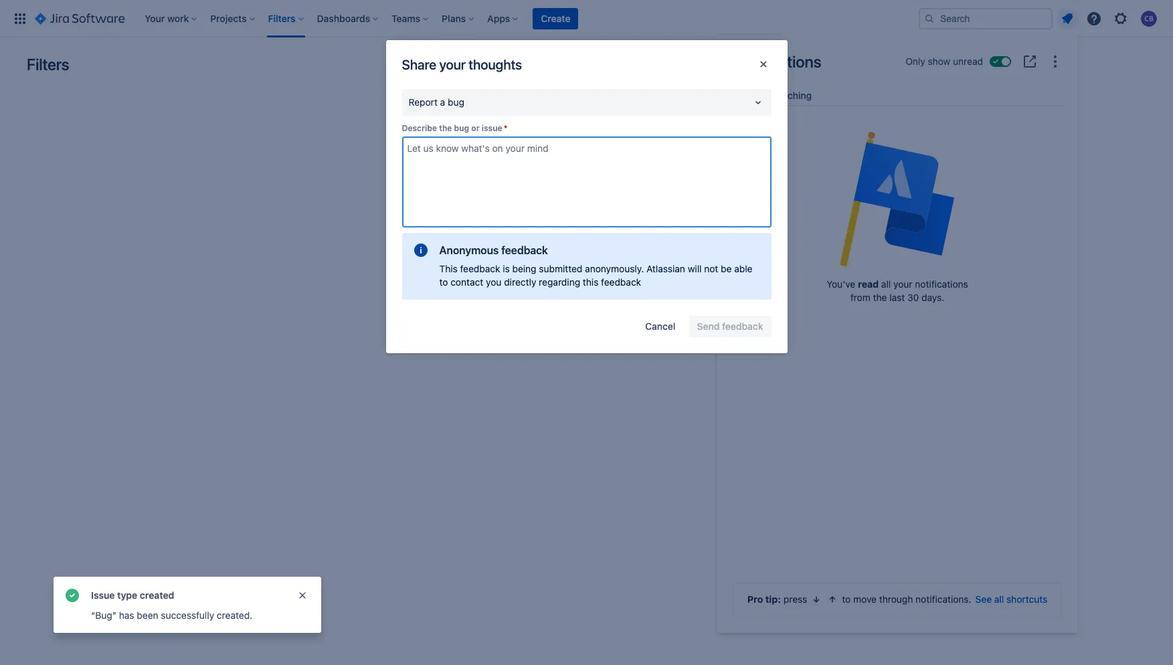Task type: locate. For each thing, give the bounding box(es) containing it.
0 horizontal spatial all
[[882, 279, 891, 290]]

create banner
[[0, 0, 1173, 37]]

feedback up being
[[502, 244, 548, 256]]

be
[[721, 263, 732, 274]]

create up not
[[705, 248, 732, 259]]

arrow up image
[[828, 594, 838, 605]]

feedback down and
[[460, 263, 500, 274]]

0 vertical spatial the
[[439, 123, 452, 133]]

all inside button
[[995, 594, 1004, 605]]

0 vertical spatial your
[[439, 57, 466, 72]]

create
[[479, 234, 506, 246], [705, 248, 732, 259]]

able
[[734, 263, 753, 274]]

1 vertical spatial to
[[439, 276, 448, 288]]

your for all your notifications from the last 30 days.
[[894, 279, 913, 290]]

can
[[460, 234, 476, 246]]

to
[[694, 248, 702, 259], [439, 276, 448, 288], [842, 594, 851, 605]]

0 vertical spatial a
[[440, 96, 445, 108]]

a up able
[[735, 248, 740, 259]]

all
[[882, 279, 891, 290], [995, 594, 1004, 605]]

a
[[440, 96, 445, 108], [508, 234, 513, 246], [735, 248, 740, 259]]

2 vertical spatial the
[[873, 292, 887, 303]]

2 vertical spatial a
[[735, 248, 740, 259]]

0 horizontal spatial the
[[439, 123, 452, 133]]

your down filter
[[512, 248, 531, 259]]

you
[[442, 234, 458, 246]]

2 horizontal spatial a
[[735, 248, 740, 259]]

tab list
[[728, 84, 1068, 107]]

bug up the describe the bug or issue *
[[448, 96, 465, 108]]

directly
[[504, 276, 536, 288]]

1 vertical spatial your
[[512, 248, 531, 259]]

to inside to create a filter.
[[694, 248, 702, 259]]

1 horizontal spatial feedback
[[502, 244, 548, 256]]

type
[[117, 590, 137, 601]]

through
[[879, 594, 913, 605]]

atlassian
[[647, 263, 685, 274]]

anonymously.
[[585, 263, 644, 274]]

all your notifications from the last 30 days.
[[851, 279, 968, 303]]

the
[[439, 123, 452, 133], [718, 234, 732, 246], [873, 292, 887, 303]]

all right see
[[995, 594, 1004, 605]]

to down this
[[439, 276, 448, 288]]

Search field
[[919, 8, 1053, 29]]

your inside "all your notifications from the last 30 days."
[[894, 279, 913, 290]]

1 horizontal spatial to
[[694, 248, 702, 259]]

1 horizontal spatial create
[[705, 248, 732, 259]]

1 vertical spatial the
[[718, 234, 732, 246]]

a inside to create a filter.
[[735, 248, 740, 259]]

feedback
[[502, 244, 548, 256], [460, 263, 500, 274], [601, 276, 641, 288]]

0 horizontal spatial create
[[479, 234, 506, 246]]

the for from
[[718, 234, 732, 246]]

the up be
[[718, 234, 732, 246]]

*
[[504, 123, 508, 133]]

0 vertical spatial from
[[695, 234, 715, 246]]

created
[[140, 590, 174, 601]]

not
[[704, 263, 719, 274]]

the inside from the sidebar and enter your search criteria. then, select
[[718, 234, 732, 246]]

0 vertical spatial bug
[[448, 96, 465, 108]]

bug for a
[[448, 96, 465, 108]]

1 horizontal spatial all
[[995, 594, 1004, 605]]

report a bug
[[409, 96, 465, 108]]

to up the will
[[694, 248, 702, 259]]

your inside from the sidebar and enter your search criteria. then, select
[[512, 248, 531, 259]]

tip:
[[766, 594, 781, 605]]

share
[[402, 57, 436, 72]]

the right describe
[[439, 123, 452, 133]]

tab list containing direct
[[728, 84, 1068, 107]]

your
[[439, 57, 466, 72], [512, 248, 531, 259], [894, 279, 913, 290]]

successfully
[[161, 610, 214, 621]]

your up "last"
[[894, 279, 913, 290]]

1 horizontal spatial your
[[512, 248, 531, 259]]

close modal image
[[755, 56, 771, 72]]

from
[[695, 234, 715, 246], [851, 292, 871, 303]]

cancel
[[645, 321, 676, 332]]

from right the issues
[[695, 234, 715, 246]]

your right share
[[439, 57, 466, 72]]

only
[[906, 56, 926, 67]]

feedback down anonymously.
[[601, 276, 641, 288]]

filter.
[[576, 261, 598, 272]]

create inside to create a filter.
[[705, 248, 732, 259]]

to for pro tip: press
[[842, 594, 851, 605]]

1 vertical spatial from
[[851, 292, 871, 303]]

0 horizontal spatial a
[[440, 96, 445, 108]]

2 vertical spatial your
[[894, 279, 913, 290]]

1 vertical spatial feedback
[[460, 263, 500, 274]]

direct
[[733, 90, 760, 101]]

been
[[137, 610, 158, 621]]

0 horizontal spatial your
[[439, 57, 466, 72]]

2 vertical spatial feedback
[[601, 276, 641, 288]]

you can create a filter by searching. select search issues
[[442, 234, 692, 246]]

2 horizontal spatial the
[[873, 292, 887, 303]]

share your thoughts
[[402, 57, 522, 72]]

1 horizontal spatial from
[[851, 292, 871, 303]]

tab list inside notifications dialog
[[728, 84, 1068, 107]]

describe the bug or issue *
[[402, 123, 508, 133]]

describe
[[402, 123, 437, 133]]

create up enter
[[479, 234, 506, 246]]

a right report
[[440, 96, 445, 108]]

0 vertical spatial to
[[694, 248, 702, 259]]

notifications.
[[916, 594, 972, 605]]

Let us know what's on your mind text field
[[402, 137, 771, 228]]

will
[[688, 263, 702, 274]]

select
[[628, 248, 654, 259]]

bug left "or"
[[454, 123, 469, 133]]

1 vertical spatial all
[[995, 594, 1004, 605]]

the left "last"
[[873, 292, 887, 303]]

2 horizontal spatial your
[[894, 279, 913, 290]]

2 horizontal spatial to
[[842, 594, 851, 605]]

from down you've read
[[851, 292, 871, 303]]

30
[[908, 292, 919, 303]]

0 horizontal spatial to
[[439, 276, 448, 288]]

your for share your thoughts
[[439, 57, 466, 72]]

0 horizontal spatial from
[[695, 234, 715, 246]]

to create a filter.
[[576, 248, 740, 272]]

last
[[890, 292, 905, 303]]

1 horizontal spatial the
[[718, 234, 732, 246]]

notifications image
[[1060, 10, 1076, 26]]

"bug"
[[91, 610, 116, 621]]

days.
[[922, 292, 945, 303]]

to right arrow up image
[[842, 594, 851, 605]]

jira software image
[[35, 10, 125, 26], [35, 10, 125, 26]]

a left filter
[[508, 234, 513, 246]]

then,
[[600, 248, 625, 259]]

1 vertical spatial a
[[508, 234, 513, 246]]

sidebar
[[434, 248, 466, 259]]

all up "last"
[[882, 279, 891, 290]]

1 vertical spatial bug
[[454, 123, 469, 133]]

pro tip: press
[[748, 594, 808, 605]]

0 vertical spatial all
[[882, 279, 891, 290]]

0 vertical spatial feedback
[[502, 244, 548, 256]]

open image
[[750, 94, 766, 110]]

contact
[[451, 276, 484, 288]]

bug
[[448, 96, 465, 108], [454, 123, 469, 133]]

thoughts
[[469, 57, 522, 72]]

to inside notifications dialog
[[842, 594, 851, 605]]

1 vertical spatial create
[[705, 248, 732, 259]]

issues
[[663, 234, 692, 246]]

2 vertical spatial to
[[842, 594, 851, 605]]

unread
[[953, 56, 983, 67]]



Task type: vqa. For each thing, say whether or not it's contained in the screenshot.
feedback to the bottom
yes



Task type: describe. For each thing, give the bounding box(es) containing it.
move
[[854, 594, 877, 605]]

you've read
[[827, 279, 879, 290]]

notifications
[[733, 52, 822, 71]]

anonymous feedback this feedback is being submitted anonymously. atlassian will not be able to contact you directly regarding this feedback
[[439, 244, 753, 288]]

create button
[[533, 8, 579, 29]]

filters
[[27, 55, 69, 74]]

this
[[439, 263, 458, 274]]

report
[[409, 96, 438, 108]]

0 horizontal spatial feedback
[[460, 263, 500, 274]]

the inside "all your notifications from the last 30 days."
[[873, 292, 887, 303]]

issue
[[91, 590, 115, 601]]

by
[[538, 234, 549, 246]]

pro
[[748, 594, 763, 605]]

all inside "all your notifications from the last 30 days."
[[882, 279, 891, 290]]

search image
[[924, 13, 935, 24]]

notifications dialog
[[717, 35, 1078, 633]]

0 vertical spatial create
[[479, 234, 506, 246]]

and
[[468, 248, 484, 259]]

or
[[471, 123, 480, 133]]

has
[[119, 610, 134, 621]]

see all shortcuts
[[976, 594, 1048, 605]]

only show unread
[[906, 56, 983, 67]]

see all shortcuts button
[[976, 593, 1048, 606]]

filter
[[516, 234, 536, 246]]

you
[[486, 276, 502, 288]]

open notifications in a new tab image
[[1022, 54, 1038, 70]]

shortcuts
[[1007, 594, 1048, 605]]

create
[[541, 12, 571, 24]]

bug for the
[[454, 123, 469, 133]]

from inside from the sidebar and enter your search criteria. then, select
[[695, 234, 715, 246]]

issue
[[482, 123, 502, 133]]

cancel button
[[637, 316, 684, 337]]

success image
[[64, 588, 80, 604]]

anonymous
[[439, 244, 499, 256]]

watching
[[771, 90, 812, 101]]

notifications
[[915, 279, 968, 290]]

created.
[[217, 610, 252, 621]]

this
[[583, 276, 599, 288]]

dismiss image
[[297, 590, 308, 601]]

from inside "all your notifications from the last 30 days."
[[851, 292, 871, 303]]

2 horizontal spatial feedback
[[601, 276, 641, 288]]

"bug" has been successfully created.
[[91, 610, 252, 621]]

submitted
[[539, 263, 583, 274]]

arrow down image
[[812, 594, 822, 605]]

from the sidebar and enter your search criteria. then, select
[[434, 234, 732, 259]]

to move through notifications.
[[842, 594, 972, 605]]

issue type created
[[91, 590, 174, 601]]

search
[[628, 234, 661, 246]]

see
[[976, 594, 992, 605]]

select
[[599, 234, 626, 246]]

enter
[[487, 248, 509, 259]]

direct tab panel
[[728, 107, 1068, 119]]

searching.
[[551, 234, 596, 246]]

regarding
[[539, 276, 580, 288]]

search
[[534, 248, 563, 259]]

you've
[[827, 279, 856, 290]]

the for describe
[[439, 123, 452, 133]]

show
[[928, 56, 951, 67]]

to inside anonymous feedback this feedback is being submitted anonymously. atlassian will not be able to contact you directly regarding this feedback
[[439, 276, 448, 288]]

criteria.
[[565, 248, 598, 259]]

to for you can create a filter by searching. select search issues
[[694, 248, 702, 259]]

1 horizontal spatial a
[[508, 234, 513, 246]]

read
[[858, 279, 879, 290]]

is
[[503, 263, 510, 274]]

being
[[512, 263, 537, 274]]

primary element
[[8, 0, 919, 37]]

press
[[784, 594, 808, 605]]



